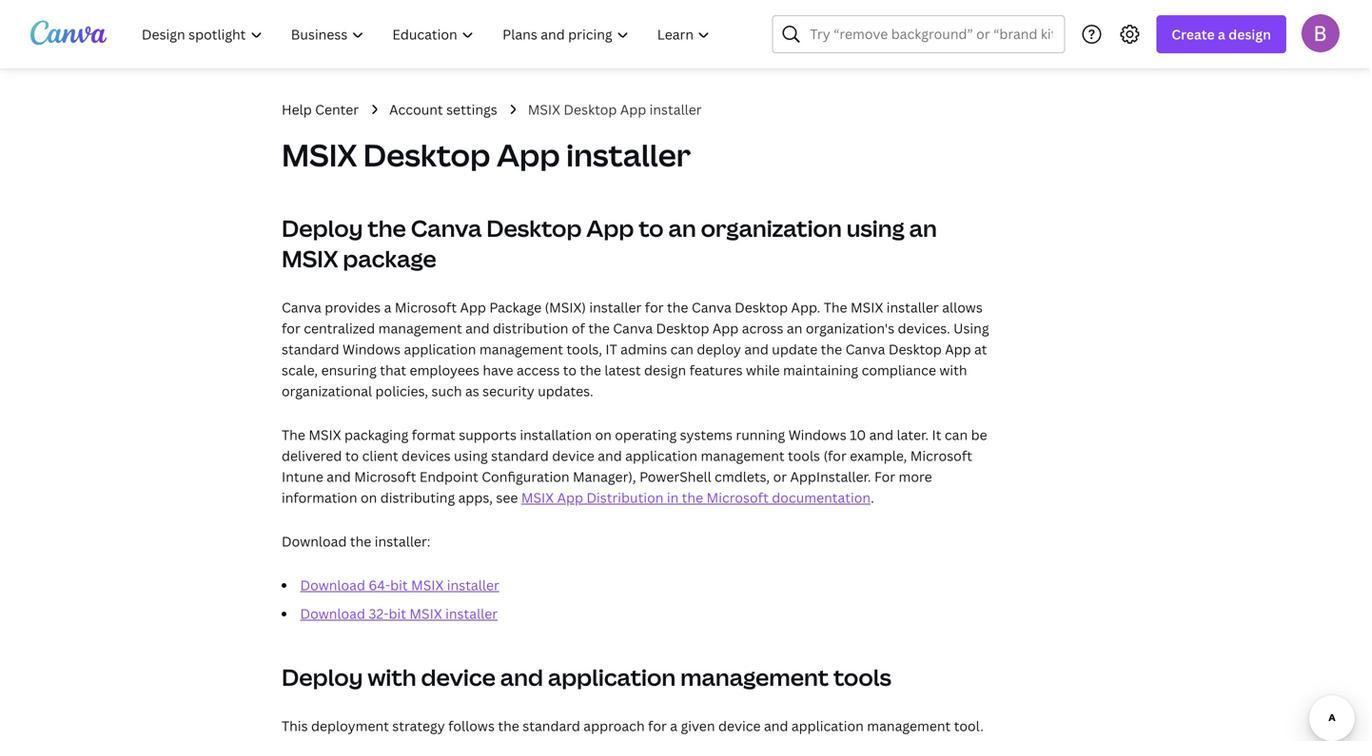 Task type: locate. For each thing, give the bounding box(es) containing it.
1 horizontal spatial windows
[[789, 426, 847, 444]]

device down installation at the bottom of the page
[[552, 447, 595, 465]]

0 vertical spatial device
[[552, 447, 595, 465]]

1 horizontal spatial it
[[932, 426, 941, 444]]

bit up download 32-bit msix installer link
[[390, 576, 408, 594]]

0 vertical spatial using
[[847, 213, 905, 244]]

1 horizontal spatial on
[[595, 426, 612, 444]]

canva provides a microsoft app package (msix) installer for the canva desktop app. the msix installer allows for centralized management and distribution of the canva desktop app across an organization's devices. using standard windows application management tools, it admins can deploy and update the canva desktop app at scale, ensuring that employees have access to the latest design features while maintaining compliance with organizational policies, such as security updates.
[[282, 298, 989, 400]]

the left the installer:
[[350, 532, 371, 550]]

registry
[[749, 738, 798, 741]]

application up approach
[[548, 662, 676, 693]]

msix up the organization's
[[851, 298, 883, 316]]

the down strategy
[[422, 738, 444, 741]]

0 vertical spatial bit
[[390, 576, 408, 594]]

1 vertical spatial standard
[[491, 447, 549, 465]]

the
[[368, 213, 406, 244], [667, 298, 688, 316], [588, 319, 610, 337], [821, 340, 842, 358], [580, 361, 601, 379], [682, 489, 703, 507], [350, 532, 371, 550], [498, 717, 519, 735], [422, 738, 444, 741], [610, 738, 631, 741]]

msix down configuration
[[521, 489, 554, 507]]

for up "admins" on the left of page
[[645, 298, 664, 316]]

design right create
[[1229, 25, 1271, 43]]

1 vertical spatial the
[[282, 426, 305, 444]]

deploy for deploy the canva desktop app to an organization using an msix package
[[282, 213, 363, 244]]

a inside canva provides a microsoft app package (msix) installer for the canva desktop app. the msix installer allows for centralized management and distribution of the canva desktop app across an organization's devices. using standard windows application management tools, it admins can deploy and update the canva desktop app at scale, ensuring that employees have access to the latest design features while maintaining compliance with organizational policies, such as security updates.
[[384, 298, 391, 316]]

design
[[1229, 25, 1271, 43], [644, 361, 686, 379]]

design inside "dropdown button"
[[1229, 25, 1271, 43]]

settings
[[446, 100, 497, 118]]

0 vertical spatial tools
[[788, 447, 820, 465]]

(msix)
[[545, 298, 586, 316]]

1 horizontal spatial a
[[670, 717, 678, 735]]

the up "delivered" at bottom
[[282, 426, 305, 444]]

download left 64-
[[300, 576, 365, 594]]

2 horizontal spatial device
[[718, 717, 761, 735]]

create a design button
[[1156, 15, 1286, 53]]

device up follows
[[421, 662, 496, 693]]

desktop
[[564, 100, 617, 118], [363, 134, 490, 176], [486, 213, 582, 244], [735, 298, 788, 316], [656, 319, 709, 337], [889, 340, 942, 358]]

microsoft
[[395, 298, 457, 316], [910, 447, 972, 465], [354, 468, 416, 486], [707, 489, 769, 507]]

1 horizontal spatial an
[[787, 319, 803, 337]]

application
[[404, 340, 476, 358], [625, 447, 698, 465], [548, 662, 676, 693], [792, 717, 864, 735], [673, 738, 746, 741]]

installer
[[650, 100, 702, 118], [566, 134, 691, 176], [589, 298, 642, 316], [887, 298, 939, 316], [447, 576, 499, 594], [445, 605, 498, 623], [526, 738, 578, 741]]

management up managed
[[867, 717, 951, 735]]

using
[[954, 319, 989, 337]]

installer:
[[375, 532, 431, 550]]

0 horizontal spatial windows
[[343, 340, 401, 358]]

application up powershell
[[625, 447, 698, 465]]

2 horizontal spatial a
[[1218, 25, 1226, 43]]

msix inside deploy the canva desktop app to an organization using an msix package
[[282, 243, 338, 274]]

into
[[581, 738, 607, 741]]

intune
[[282, 468, 323, 486]]

using inside the msix packaging format supports installation on operating systems running windows 10 and later. it can be delivered to client devices using standard device and application management tools (for example, microsoft intune and microsoft endpoint configuration manager), powershell cmdlets, or appinstaller. for more information on distributing apps, see
[[454, 447, 488, 465]]

for
[[874, 468, 895, 486]]

help center
[[282, 100, 359, 118]]

with up strategy
[[368, 662, 416, 693]]

application inside the msix packaging format supports installation on operating systems running windows 10 and later. it can be delivered to client devices using standard device and application management tools (for example, microsoft intune and microsoft endpoint configuration manager), powershell cmdlets, or appinstaller. for more information on distributing apps, see
[[625, 447, 698, 465]]

1 vertical spatial deploy
[[282, 662, 363, 693]]

1 vertical spatial download
[[300, 576, 365, 594]]

standard up configuration
[[491, 447, 549, 465]]

using
[[847, 213, 905, 244], [454, 447, 488, 465]]

it inside the msix packaging format supports installation on operating systems running windows 10 and later. it can be delivered to client devices using standard device and application management tools (for example, microsoft intune and microsoft endpoint configuration manager), powershell cmdlets, or appinstaller. for more information on distributing apps, see
[[932, 426, 941, 444]]

application down given
[[673, 738, 746, 741]]

microsoft down cmdlets,
[[707, 489, 769, 507]]

1 vertical spatial it
[[282, 738, 291, 741]]

2 deploy from the top
[[282, 662, 363, 693]]

scale,
[[282, 361, 318, 379]]

1 vertical spatial using
[[454, 447, 488, 465]]

bit down download 64-bit msix installer in the left bottom of the page
[[389, 605, 406, 623]]

0 vertical spatial download
[[282, 532, 347, 550]]

design down "admins" on the left of page
[[644, 361, 686, 379]]

the up the organization's
[[824, 298, 847, 316]]

such
[[432, 382, 462, 400]]

center
[[315, 100, 359, 118]]

can
[[670, 340, 694, 358], [945, 426, 968, 444]]

0 horizontal spatial the
[[282, 426, 305, 444]]

management up cmdlets,
[[701, 447, 785, 465]]

1 horizontal spatial device
[[552, 447, 595, 465]]

the down tools,
[[580, 361, 601, 379]]

0 horizontal spatial using
[[454, 447, 488, 465]]

a right provides
[[384, 298, 391, 316]]

0 vertical spatial with
[[940, 361, 967, 379]]

organization
[[701, 213, 842, 244]]

1 vertical spatial a
[[384, 298, 391, 316]]

top level navigation element
[[129, 15, 726, 53]]

0 vertical spatial it
[[932, 426, 941, 444]]

1 vertical spatial tools
[[833, 662, 891, 693]]

management
[[378, 319, 462, 337], [479, 340, 563, 358], [701, 447, 785, 465], [680, 662, 829, 693], [867, 717, 951, 735]]

involves
[[294, 738, 347, 741]]

0 horizontal spatial a
[[384, 298, 391, 316]]

tools
[[788, 447, 820, 465], [833, 662, 891, 693]]

strategy
[[392, 717, 445, 735]]

the up "admins" on the left of page
[[667, 298, 688, 316]]

0 horizontal spatial can
[[670, 340, 694, 358]]

0 horizontal spatial on
[[361, 489, 377, 507]]

supports
[[459, 426, 517, 444]]

1 vertical spatial for
[[282, 319, 300, 337]]

0 vertical spatial can
[[670, 340, 694, 358]]

msix down follows
[[490, 738, 523, 741]]

can left be
[[945, 426, 968, 444]]

it down the this
[[282, 738, 291, 741]]

client
[[362, 447, 398, 465]]

tools inside the msix packaging format supports installation on operating systems running windows 10 and later. it can be delivered to client devices using standard device and application management tools (for example, microsoft intune and microsoft endpoint configuration manager), powershell cmdlets, or appinstaller. for more information on distributing apps, see
[[788, 447, 820, 465]]

to
[[639, 213, 664, 244], [563, 361, 577, 379], [345, 447, 359, 465], [801, 738, 815, 741]]

0 vertical spatial windows
[[343, 340, 401, 358]]

devices
[[402, 447, 451, 465]]

for up tool's
[[648, 717, 667, 735]]

a
[[1218, 25, 1226, 43], [384, 298, 391, 316], [670, 717, 678, 735]]

1 deploy from the top
[[282, 213, 363, 244]]

msix up provides
[[282, 243, 338, 274]]

2 vertical spatial download
[[300, 605, 365, 623]]

it right later.
[[932, 426, 941, 444]]

1 horizontal spatial can
[[945, 426, 968, 444]]

msix up "delivered" at bottom
[[309, 426, 341, 444]]

that
[[380, 361, 406, 379]]

msix inside canva provides a microsoft app package (msix) installer for the canva desktop app. the msix installer allows for centralized management and distribution of the canva desktop app across an organization's devices. using standard windows application management tools, it admins can deploy and update the canva desktop app at scale, ensuring that employees have access to the latest design features while maintaining compliance with organizational policies, such as security updates.
[[851, 298, 883, 316]]

msix desktop app installer
[[528, 100, 702, 118], [282, 134, 691, 176]]

0 horizontal spatial an
[[668, 213, 696, 244]]

for up scale,
[[282, 319, 300, 337]]

a right create
[[1218, 25, 1226, 43]]

2 vertical spatial for
[[648, 717, 667, 735]]

account
[[389, 100, 443, 118]]

the
[[824, 298, 847, 316], [282, 426, 305, 444]]

maintaining
[[783, 361, 858, 379]]

security
[[483, 382, 535, 400]]

employees
[[410, 361, 479, 379]]

on right it on the right bottom of the page
[[873, 738, 889, 741]]

microsoft down package
[[395, 298, 457, 316]]

1 horizontal spatial with
[[940, 361, 967, 379]]

tools up it on the right bottom of the page
[[833, 662, 891, 693]]

packaging
[[344, 426, 408, 444]]

or
[[773, 468, 787, 486]]

0 horizontal spatial with
[[368, 662, 416, 693]]

download down information
[[282, 532, 347, 550]]

Try "remove background" or "brand kit" search field
[[810, 16, 1053, 52]]

in
[[667, 489, 679, 507]]

2 vertical spatial a
[[670, 717, 678, 735]]

admins
[[621, 340, 667, 358]]

distribution
[[586, 489, 664, 507]]

application up install
[[792, 717, 864, 735]]

with down using
[[940, 361, 967, 379]]

standard
[[282, 340, 339, 358], [491, 447, 549, 465], [523, 717, 580, 735]]

download 32-bit msix installer link
[[300, 605, 498, 623]]

deploy
[[697, 340, 741, 358]]

1 vertical spatial device
[[421, 662, 496, 693]]

1 vertical spatial bit
[[389, 605, 406, 623]]

organizational
[[282, 382, 372, 400]]

1 horizontal spatial using
[[847, 213, 905, 244]]

windows up that
[[343, 340, 401, 358]]

tool's
[[635, 738, 670, 741]]

deploy up the this
[[282, 662, 363, 693]]

0 vertical spatial a
[[1218, 25, 1226, 43]]

application up employees
[[404, 340, 476, 358]]

1 vertical spatial windows
[[789, 426, 847, 444]]

an
[[668, 213, 696, 244], [909, 213, 937, 244], [787, 319, 803, 337]]

2 vertical spatial standard
[[523, 717, 580, 735]]

windows
[[343, 340, 401, 358], [789, 426, 847, 444]]

device up registry
[[718, 717, 761, 735]]

bit for 32-
[[389, 605, 406, 623]]

desktop inside msix desktop app installer link
[[564, 100, 617, 118]]

account settings link
[[389, 99, 497, 120]]

0 vertical spatial on
[[595, 426, 612, 444]]

features
[[689, 361, 743, 379]]

with
[[940, 361, 967, 379], [368, 662, 416, 693]]

tool.
[[954, 717, 984, 735]]

0 vertical spatial msix desktop app installer
[[528, 100, 702, 118]]

design inside canva provides a microsoft app package (msix) installer for the canva desktop app. the msix installer allows for centralized management and distribution of the canva desktop app across an organization's devices. using standard windows application management tools, it admins can deploy and update the canva desktop app at scale, ensuring that employees have access to the latest design features while maintaining compliance with organizational policies, such as security updates.
[[644, 361, 686, 379]]

windows up (for on the bottom of page
[[789, 426, 847, 444]]

help
[[282, 100, 312, 118]]

standard inside this deployment strategy follows the standard approach for a given device and application management tool. it involves registering the canva msix installer into the tool's application registry to install it on managed user
[[523, 717, 580, 735]]

a left given
[[670, 717, 678, 735]]

0 vertical spatial standard
[[282, 340, 339, 358]]

device
[[552, 447, 595, 465], [421, 662, 496, 693], [718, 717, 761, 735]]

tools left (for on the bottom of page
[[788, 447, 820, 465]]

standard down deploy with device and application management tools
[[523, 717, 580, 735]]

1 horizontal spatial the
[[824, 298, 847, 316]]

download 32-bit msix installer
[[300, 605, 498, 623]]

0 vertical spatial design
[[1229, 25, 1271, 43]]

0 horizontal spatial tools
[[788, 447, 820, 465]]

1 vertical spatial design
[[644, 361, 686, 379]]

deployment
[[311, 717, 389, 735]]

msix up download 32-bit msix installer
[[411, 576, 444, 594]]

1 vertical spatial msix desktop app installer
[[282, 134, 691, 176]]

0 horizontal spatial design
[[644, 361, 686, 379]]

and inside this deployment strategy follows the standard approach for a given device and application management tool. it involves registering the canva msix installer into the tool's application registry to install it on managed user
[[764, 717, 788, 735]]

it inside this deployment strategy follows the standard approach for a given device and application management tool. it involves registering the canva msix installer into the tool's application registry to install it on managed user
[[282, 738, 291, 741]]

0 vertical spatial the
[[824, 298, 847, 316]]

the up provides
[[368, 213, 406, 244]]

msix app distribution in the microsoft documentation link
[[521, 489, 871, 507]]

1 vertical spatial can
[[945, 426, 968, 444]]

1 horizontal spatial design
[[1229, 25, 1271, 43]]

2 horizontal spatial on
[[873, 738, 889, 741]]

on inside this deployment strategy follows the standard approach for a given device and application management tool. it involves registering the canva msix installer into the tool's application registry to install it on managed user
[[873, 738, 889, 741]]

manager),
[[573, 468, 636, 486]]

canva inside deploy the canva desktop app to an organization using an msix package
[[411, 213, 482, 244]]

2 vertical spatial device
[[718, 717, 761, 735]]

0 vertical spatial deploy
[[282, 213, 363, 244]]

download for download the installer:
[[282, 532, 347, 550]]

can left deploy
[[670, 340, 694, 358]]

to inside this deployment strategy follows the standard approach for a given device and application management tool. it involves registering the canva msix installer into the tool's application registry to install it on managed user
[[801, 738, 815, 741]]

deploy up provides
[[282, 213, 363, 244]]

standard up scale,
[[282, 340, 339, 358]]

0 horizontal spatial it
[[282, 738, 291, 741]]

on up manager), at the left bottom of the page
[[595, 426, 612, 444]]

2 vertical spatial on
[[873, 738, 889, 741]]

deploy inside deploy the canva desktop app to an organization using an msix package
[[282, 213, 363, 244]]

documentation
[[772, 489, 871, 507]]

download left 32-
[[300, 605, 365, 623]]

and
[[465, 319, 490, 337], [744, 340, 769, 358], [869, 426, 894, 444], [598, 447, 622, 465], [327, 468, 351, 486], [500, 662, 543, 693], [764, 717, 788, 735]]

distribution
[[493, 319, 568, 337]]

systems
[[680, 426, 733, 444]]

to inside canva provides a microsoft app package (msix) installer for the canva desktop app. the msix installer allows for centralized management and distribution of the canva desktop app across an organization's devices. using standard windows application management tools, it admins can deploy and update the canva desktop app at scale, ensuring that employees have access to the latest design features while maintaining compliance with organizational policies, such as security updates.
[[563, 361, 577, 379]]

on down the client
[[361, 489, 377, 507]]



Task type: describe. For each thing, give the bounding box(es) containing it.
msix right settings
[[528, 100, 560, 118]]

msix app distribution in the microsoft documentation .
[[521, 489, 874, 507]]

the right in at left
[[682, 489, 703, 507]]

msix inside this deployment strategy follows the standard approach for a given device and application management tool. it involves registering the canva msix installer into the tool's application registry to install it on managed user
[[490, 738, 523, 741]]

endpoint
[[420, 468, 478, 486]]

microsoft up "more"
[[910, 447, 972, 465]]

appinstaller.
[[790, 468, 871, 486]]

deploy with device and application management tools
[[282, 662, 891, 693]]

more
[[899, 468, 932, 486]]

standard inside canva provides a microsoft app package (msix) installer for the canva desktop app. the msix installer allows for centralized management and distribution of the canva desktop app across an organization's devices. using standard windows application management tools, it admins can deploy and update the canva desktop app at scale, ensuring that employees have access to the latest design features while maintaining compliance with organizational policies, such as security updates.
[[282, 340, 339, 358]]

app.
[[791, 298, 820, 316]]

32-
[[369, 605, 389, 623]]

organization's
[[806, 319, 895, 337]]

the right of
[[588, 319, 610, 337]]

install
[[818, 738, 857, 741]]

it
[[606, 340, 617, 358]]

be
[[971, 426, 987, 444]]

download for download 64-bit msix installer
[[300, 576, 365, 594]]

management up registry
[[680, 662, 829, 693]]

create
[[1172, 25, 1215, 43]]

2 horizontal spatial an
[[909, 213, 937, 244]]

standard inside the msix packaging format supports installation on operating systems running windows 10 and later. it can be delivered to client devices using standard device and application management tools (for example, microsoft intune and microsoft endpoint configuration manager), powershell cmdlets, or appinstaller. for more information on distributing apps, see
[[491, 447, 549, 465]]

0 horizontal spatial device
[[421, 662, 496, 693]]

devices.
[[898, 319, 950, 337]]

management inside this deployment strategy follows the standard approach for a given device and application management tool. it involves registering the canva msix installer into the tool's application registry to install it on managed user
[[867, 717, 951, 735]]

canva inside this deployment strategy follows the standard approach for a given device and application management tool. it involves registering the canva msix installer into the tool's application registry to install it on managed user
[[447, 738, 487, 741]]

cmdlets,
[[715, 468, 770, 486]]

centralized
[[304, 319, 375, 337]]

have
[[483, 361, 513, 379]]

package
[[489, 298, 542, 316]]

format
[[412, 426, 456, 444]]

using inside deploy the canva desktop app to an organization using an msix package
[[847, 213, 905, 244]]

0 vertical spatial for
[[645, 298, 664, 316]]

the right follows
[[498, 717, 519, 735]]

it
[[860, 738, 869, 741]]

deploy for deploy with device and application management tools
[[282, 662, 363, 693]]

installation
[[520, 426, 592, 444]]

update
[[772, 340, 818, 358]]

the down approach
[[610, 738, 631, 741]]

powershell
[[639, 468, 711, 486]]

running
[[736, 426, 785, 444]]

desktop inside deploy the canva desktop app to an organization using an msix package
[[486, 213, 582, 244]]

the msix packaging format supports installation on operating systems running windows 10 and later. it can be delivered to client devices using standard device and application management tools (for example, microsoft intune and microsoft endpoint configuration manager), powershell cmdlets, or appinstaller. for more information on distributing apps, see
[[282, 426, 987, 507]]

as
[[465, 382, 479, 400]]

app inside msix desktop app installer link
[[620, 100, 646, 118]]

msix down download 64-bit msix installer in the left bottom of the page
[[410, 605, 442, 623]]

account settings
[[389, 100, 497, 118]]

1 horizontal spatial tools
[[833, 662, 891, 693]]

1 vertical spatial with
[[368, 662, 416, 693]]

10
[[850, 426, 866, 444]]

distributing
[[380, 489, 455, 507]]

configuration
[[482, 468, 570, 486]]

managed
[[892, 738, 951, 741]]

information
[[282, 489, 357, 507]]

1 vertical spatial on
[[361, 489, 377, 507]]

a inside "dropdown button"
[[1218, 25, 1226, 43]]

allows
[[942, 298, 983, 316]]

an inside canva provides a microsoft app package (msix) installer for the canva desktop app. the msix installer allows for centralized management and distribution of the canva desktop app across an organization's devices. using standard windows application management tools, it admins can deploy and update the canva desktop app at scale, ensuring that employees have access to the latest design features while maintaining compliance with organizational policies, such as security updates.
[[787, 319, 803, 337]]

download the installer:
[[282, 532, 431, 550]]

access
[[517, 361, 560, 379]]

help center link
[[282, 99, 359, 120]]

download 64-bit msix installer
[[300, 576, 499, 594]]

this
[[282, 717, 308, 735]]

bob builder image
[[1302, 14, 1340, 52]]

management up employees
[[378, 319, 462, 337]]

of
[[572, 319, 585, 337]]

operating
[[615, 426, 677, 444]]

approach
[[584, 717, 645, 735]]

compliance
[[862, 361, 936, 379]]

at
[[974, 340, 987, 358]]

policies,
[[375, 382, 428, 400]]

the inside the msix packaging format supports installation on operating systems running windows 10 and later. it can be delivered to client devices using standard device and application management tools (for example, microsoft intune and microsoft endpoint configuration manager), powershell cmdlets, or appinstaller. for more information on distributing apps, see
[[282, 426, 305, 444]]

create a design
[[1172, 25, 1271, 43]]

deploy the canva desktop app to an organization using an msix package
[[282, 213, 937, 274]]

provides
[[325, 298, 381, 316]]

management inside the msix packaging format supports installation on operating systems running windows 10 and later. it can be delivered to client devices using standard device and application management tools (for example, microsoft intune and microsoft endpoint configuration manager), powershell cmdlets, or appinstaller. for more information on distributing apps, see
[[701, 447, 785, 465]]

microsoft inside canva provides a microsoft app package (msix) installer for the canva desktop app. the msix installer allows for centralized management and distribution of the canva desktop app across an organization's devices. using standard windows application management tools, it admins can deploy and update the canva desktop app at scale, ensuring that employees have access to the latest design features while maintaining compliance with organizational policies, such as security updates.
[[395, 298, 457, 316]]

microsoft down the client
[[354, 468, 416, 486]]

the up maintaining
[[821, 340, 842, 358]]

app inside deploy the canva desktop app to an organization using an msix package
[[586, 213, 634, 244]]

msix down help center link
[[282, 134, 357, 176]]

download 64-bit msix installer link
[[300, 576, 499, 594]]

delivered
[[282, 447, 342, 465]]

across
[[742, 319, 784, 337]]

to inside deploy the canva desktop app to an organization using an msix package
[[639, 213, 664, 244]]

the inside deploy the canva desktop app to an organization using an msix package
[[368, 213, 406, 244]]

64-
[[369, 576, 390, 594]]

while
[[746, 361, 780, 379]]

installer inside this deployment strategy follows the standard approach for a given device and application management tool. it involves registering the canva msix installer into the tool's application registry to install it on managed user
[[526, 738, 578, 741]]

management down distribution
[[479, 340, 563, 358]]

(for
[[823, 447, 847, 465]]

see
[[496, 489, 518, 507]]

registering
[[351, 738, 419, 741]]

with inside canva provides a microsoft app package (msix) installer for the canva desktop app. the msix installer allows for centralized management and distribution of the canva desktop app across an organization's devices. using standard windows application management tools, it admins can deploy and update the canva desktop app at scale, ensuring that employees have access to the latest design features while maintaining compliance with organizational policies, such as security updates.
[[940, 361, 967, 379]]

msix inside the msix packaging format supports installation on operating systems running windows 10 and later. it can be delivered to client devices using standard device and application management tools (for example, microsoft intune and microsoft endpoint configuration manager), powershell cmdlets, or appinstaller. for more information on distributing apps, see
[[309, 426, 341, 444]]

for inside this deployment strategy follows the standard approach for a given device and application management tool. it involves registering the canva msix installer into the tool's application registry to install it on managed user
[[648, 717, 667, 735]]

package
[[343, 243, 436, 274]]

to inside the msix packaging format supports installation on operating systems running windows 10 and later. it can be delivered to client devices using standard device and application management tools (for example, microsoft intune and microsoft endpoint configuration manager), powershell cmdlets, or appinstaller. for more information on distributing apps, see
[[345, 447, 359, 465]]

apps,
[[458, 489, 493, 507]]

device inside the msix packaging format supports installation on operating systems running windows 10 and later. it can be delivered to client devices using standard device and application management tools (for example, microsoft intune and microsoft endpoint configuration manager), powershell cmdlets, or appinstaller. for more information on distributing apps, see
[[552, 447, 595, 465]]

updates.
[[538, 382, 593, 400]]

bit for 64-
[[390, 576, 408, 594]]

a inside this deployment strategy follows the standard approach for a given device and application management tool. it involves registering the canva msix installer into the tool's application registry to install it on managed user
[[670, 717, 678, 735]]

ensuring
[[321, 361, 377, 379]]

can inside the msix packaging format supports installation on operating systems running windows 10 and later. it can be delivered to client devices using standard device and application management tools (for example, microsoft intune and microsoft endpoint configuration manager), powershell cmdlets, or appinstaller. for more information on distributing apps, see
[[945, 426, 968, 444]]

device inside this deployment strategy follows the standard approach for a given device and application management tool. it involves registering the canva msix installer into the tool's application registry to install it on managed user
[[718, 717, 761, 735]]

can inside canva provides a microsoft app package (msix) installer for the canva desktop app. the msix installer allows for centralized management and distribution of the canva desktop app across an organization's devices. using standard windows application management tools, it admins can deploy and update the canva desktop app at scale, ensuring that employees have access to the latest design features while maintaining compliance with organizational policies, such as security updates.
[[670, 340, 694, 358]]

windows inside the msix packaging format supports installation on operating systems running windows 10 and later. it can be delivered to client devices using standard device and application management tools (for example, microsoft intune and microsoft endpoint configuration manager), powershell cmdlets, or appinstaller. for more information on distributing apps, see
[[789, 426, 847, 444]]

latest
[[605, 361, 641, 379]]

the inside canva provides a microsoft app package (msix) installer for the canva desktop app. the msix installer allows for centralized management and distribution of the canva desktop app across an organization's devices. using standard windows application management tools, it admins can deploy and update the canva desktop app at scale, ensuring that employees have access to the latest design features while maintaining compliance with organizational policies, such as security updates.
[[824, 298, 847, 316]]

windows inside canva provides a microsoft app package (msix) installer for the canva desktop app. the msix installer allows for centralized management and distribution of the canva desktop app across an organization's devices. using standard windows application management tools, it admins can deploy and update the canva desktop app at scale, ensuring that employees have access to the latest design features while maintaining compliance with organizational policies, such as security updates.
[[343, 340, 401, 358]]

download for download 32-bit msix installer
[[300, 605, 365, 623]]

msix desktop app installer link
[[528, 99, 702, 120]]

given
[[681, 717, 715, 735]]

tools,
[[566, 340, 602, 358]]

application inside canva provides a microsoft app package (msix) installer for the canva desktop app. the msix installer allows for centralized management and distribution of the canva desktop app across an organization's devices. using standard windows application management tools, it admins can deploy and update the canva desktop app at scale, ensuring that employees have access to the latest design features while maintaining compliance with organizational policies, such as security updates.
[[404, 340, 476, 358]]

this deployment strategy follows the standard approach for a given device and application management tool. it involves registering the canva msix installer into the tool's application registry to install it on managed user
[[282, 717, 989, 741]]

later.
[[897, 426, 929, 444]]



Task type: vqa. For each thing, say whether or not it's contained in the screenshot.
topmost bit
yes



